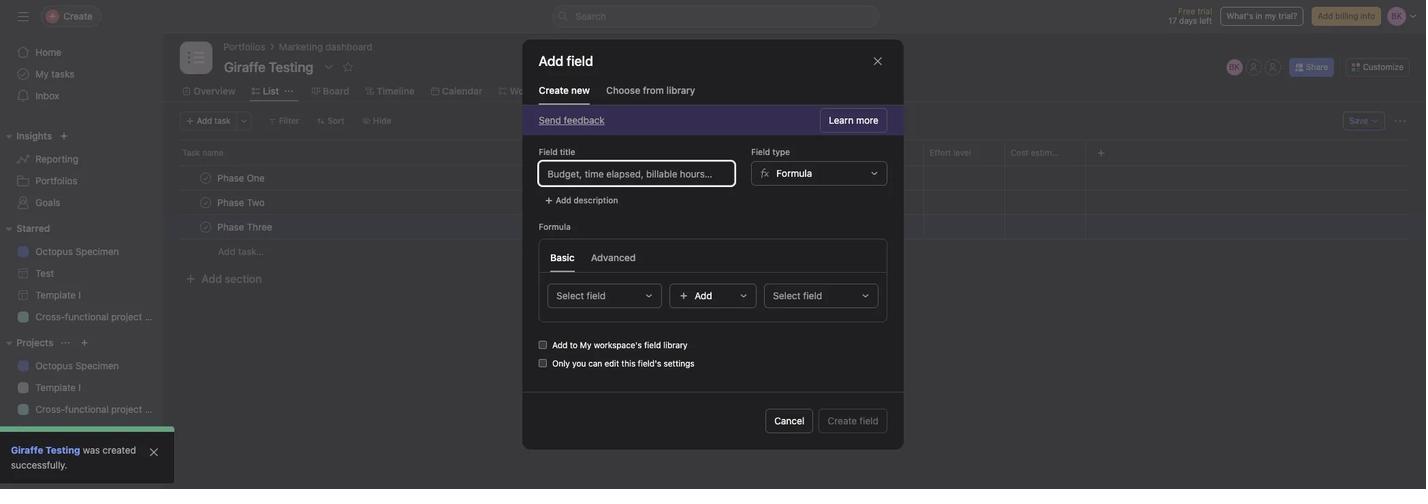 Task type: vqa. For each thing, say whether or not it's contained in the screenshot.
feedback
yes



Task type: describe. For each thing, give the bounding box(es) containing it.
close image
[[149, 448, 159, 458]]

my inside create new tab panel
[[580, 341, 592, 351]]

cost
[[1011, 148, 1029, 158]]

add section button
[[180, 267, 267, 292]]

only you can edit this field's settings
[[552, 359, 695, 369]]

cancel
[[775, 415, 805, 427]]

completed image for ja
[[198, 170, 214, 186]]

select for select field dropdown button
[[773, 290, 801, 302]]

i for first template i link from the bottom
[[78, 382, 81, 394]]

board link
[[312, 84, 349, 99]]

home
[[35, 46, 61, 58]]

formula button
[[751, 162, 888, 186]]

advanced
[[591, 252, 636, 264]]

cross-functional project plan inside starred element
[[35, 311, 163, 323]]

marketing for marketing dashboards
[[35, 426, 79, 437]]

2 template i link from the top
[[8, 377, 155, 399]]

successfully.
[[11, 460, 67, 471]]

feedback
[[564, 114, 605, 126]]

overview link
[[183, 84, 236, 99]]

in
[[1256, 11, 1263, 21]]

functional inside the projects "element"
[[65, 404, 109, 416]]

left
[[1200, 16, 1213, 26]]

add task… row
[[163, 239, 1426, 264]]

add for add task…
[[218, 246, 236, 258]]

nov 21
[[687, 173, 713, 183]]

reporting
[[35, 153, 78, 165]]

field for field type
[[751, 147, 770, 157]]

add field
[[539, 53, 593, 69]]

task name
[[183, 148, 224, 158]]

due date
[[687, 148, 721, 158]]

add task…
[[218, 246, 264, 258]]

hide sidebar image
[[18, 11, 29, 22]]

dashboard link
[[569, 84, 629, 99]]

home link
[[8, 42, 155, 63]]

pr
[[610, 197, 618, 207]]

calendar
[[442, 85, 483, 97]]

library inside create new tab panel
[[663, 341, 688, 351]]

cross-functional project plan inside the projects "element"
[[35, 404, 163, 416]]

invite
[[38, 466, 63, 478]]

1 vertical spatial formula
[[539, 222, 571, 232]]

3 — text field from the top
[[1011, 223, 1086, 233]]

create new tab panel
[[523, 106, 904, 450]]

add billing info button
[[1312, 7, 1382, 26]]

what's
[[1227, 11, 1254, 21]]

send
[[539, 114, 561, 126]]

add for add task
[[197, 116, 212, 126]]

from
[[643, 85, 664, 96]]

add to my workspace's field library
[[552, 341, 688, 351]]

timeline
[[377, 85, 415, 97]]

choose
[[606, 85, 641, 96]]

field for field title
[[539, 147, 558, 157]]

my tasks
[[35, 68, 75, 80]]

completed checkbox for 'phase one' text field
[[198, 170, 214, 186]]

timeline link
[[366, 84, 415, 99]]

close this dialog image
[[873, 56, 884, 67]]

edit
[[605, 359, 619, 369]]

section
[[225, 273, 262, 285]]

Phase Two text field
[[215, 196, 269, 209]]

field inside create field button
[[860, 415, 879, 427]]

inbox
[[35, 90, 59, 102]]

projects
[[16, 337, 53, 349]]

tab list containing create new
[[523, 83, 904, 106]]

octopus specimen link for template i
[[8, 356, 155, 377]]

effort
[[930, 148, 951, 158]]

add for add
[[695, 290, 712, 302]]

select for select field popup button on the left
[[557, 290, 584, 302]]

i for 1st template i link from the top of the page
[[78, 290, 81, 301]]

giraffe testing link
[[11, 445, 80, 456]]

workspace's
[[594, 341, 642, 351]]

send feedback
[[539, 114, 605, 126]]

tab list inside create new tab panel
[[540, 240, 887, 273]]

create field button
[[819, 409, 888, 434]]

octopus specimen link for test
[[8, 241, 155, 263]]

row containing ja
[[163, 166, 1426, 191]]

testing
[[46, 445, 80, 456]]

21
[[704, 173, 713, 183]]

more
[[856, 114, 879, 126]]

marketing for marketing dashboard
[[279, 41, 323, 52]]

add for add section
[[202, 273, 222, 285]]

was created successfully.
[[11, 445, 136, 471]]

projects button
[[0, 335, 53, 352]]

2 cross-functional project plan link from the top
[[8, 399, 163, 421]]

field inside select field popup button
[[587, 290, 606, 302]]

this
[[622, 359, 636, 369]]

create new
[[539, 85, 590, 96]]

completed image inside phase three cell
[[198, 219, 214, 235]]

octopus specimen for test
[[35, 246, 119, 258]]

marketing dashboards
[[35, 426, 134, 437]]

field type
[[751, 147, 790, 157]]

my tasks link
[[8, 63, 155, 85]]

pr button
[[606, 194, 678, 211]]

effort level
[[930, 148, 971, 158]]

formula inside dropdown button
[[777, 168, 812, 179]]

giraffe testing
[[11, 445, 80, 456]]

what's in my trial?
[[1227, 11, 1298, 21]]

ja
[[609, 173, 618, 183]]

Budget, time elapsed, billable hours… text field
[[539, 162, 735, 186]]

goals
[[35, 197, 60, 208]]

octopus for starred
[[35, 246, 73, 258]]

billing
[[1336, 11, 1359, 21]]

insights button
[[0, 128, 52, 144]]

17
[[1169, 16, 1177, 26]]

free trial 17 days left
[[1169, 6, 1213, 26]]

you
[[572, 359, 586, 369]]

search list box
[[552, 5, 879, 27]]

workflow
[[510, 85, 552, 97]]

pr row
[[163, 190, 1426, 215]]

invite button
[[13, 460, 72, 484]]

portfolios link inside "insights" element
[[8, 170, 155, 192]]

field inside select field dropdown button
[[803, 290, 822, 302]]

marketing dashboard
[[279, 41, 372, 52]]

1 template i link from the top
[[8, 285, 155, 307]]

james
[[625, 173, 650, 183]]

learn more
[[829, 114, 879, 126]]

add task
[[197, 116, 231, 126]]

add description
[[556, 196, 618, 206]]

type
[[773, 147, 790, 157]]

add billing info
[[1318, 11, 1375, 21]]

template inside the projects "element"
[[35, 382, 76, 394]]

completed checkbox for phase three text field
[[198, 219, 214, 235]]

0 vertical spatial portfolios link
[[223, 40, 265, 54]]

learn
[[829, 114, 854, 126]]

select field for select field popup button on the left
[[557, 290, 606, 302]]



Task type: locate. For each thing, give the bounding box(es) containing it.
— text field
[[1011, 174, 1086, 184], [1011, 198, 1086, 208], [1011, 223, 1086, 233]]

functional down the test link
[[65, 311, 109, 323]]

1 horizontal spatial portfolios link
[[223, 40, 265, 54]]

plan inside the projects "element"
[[145, 404, 163, 416]]

plan inside starred element
[[145, 311, 163, 323]]

task for task
[[35, 448, 56, 459]]

1 vertical spatial template i
[[35, 382, 81, 394]]

0 vertical spatial cross-functional project plan link
[[8, 307, 163, 328]]

octopus specimen up the test link
[[35, 246, 119, 258]]

tab list up add popup button
[[540, 240, 887, 273]]

specimen up the test link
[[75, 246, 119, 258]]

select field inside dropdown button
[[773, 290, 822, 302]]

was
[[83, 445, 100, 456]]

template i up marketing dashboards "link"
[[35, 382, 81, 394]]

0 horizontal spatial field
[[539, 147, 558, 157]]

add inside row
[[218, 246, 236, 258]]

cross-functional project plan link inside starred element
[[8, 307, 163, 328]]

2 cross- from the top
[[35, 404, 65, 416]]

1 vertical spatial plan
[[145, 404, 163, 416]]

0 vertical spatial formula
[[777, 168, 812, 179]]

cost estimate
[[1011, 148, 1064, 158]]

1 vertical spatial completed image
[[198, 194, 214, 211]]

1 vertical spatial cross-functional project plan
[[35, 404, 163, 416]]

completed image down completed checkbox
[[198, 219, 214, 235]]

1 vertical spatial template i link
[[8, 377, 155, 399]]

portfolios
[[223, 41, 265, 52], [35, 175, 77, 187]]

0 horizontal spatial create
[[539, 85, 569, 96]]

1 horizontal spatial formula
[[777, 168, 812, 179]]

octopus specimen link up "test"
[[8, 241, 155, 263]]

1 vertical spatial — text field
[[1011, 198, 1086, 208]]

octopus inside starred element
[[35, 246, 73, 258]]

2 vertical spatial completed image
[[198, 219, 214, 235]]

2 specimen from the top
[[75, 360, 119, 372]]

2 plan from the top
[[145, 404, 163, 416]]

workflow link
[[499, 84, 552, 99]]

— text field for pr
[[1011, 198, 1086, 208]]

add description button
[[539, 191, 625, 211]]

Phase Three text field
[[215, 220, 276, 234]]

portfolios down reporting
[[35, 175, 77, 187]]

octopus specimen
[[35, 246, 119, 258], [35, 360, 119, 372]]

portfolios link up list link
[[223, 40, 265, 54]]

0 vertical spatial octopus specimen link
[[8, 241, 155, 263]]

task…
[[238, 246, 264, 258]]

add field dialog
[[523, 40, 904, 450]]

name
[[202, 148, 224, 158]]

1 template i from the top
[[35, 290, 81, 301]]

add to starred image
[[343, 61, 354, 72]]

— text field inside "row"
[[1011, 174, 1086, 184]]

Completed checkbox
[[198, 170, 214, 186], [198, 219, 214, 235]]

giraffe
[[11, 445, 43, 456]]

1 select field from the left
[[557, 290, 606, 302]]

0 horizontal spatial my
[[35, 68, 49, 80]]

completed checkbox down completed checkbox
[[198, 219, 214, 235]]

choose from library
[[606, 85, 695, 96]]

insights element
[[0, 124, 163, 217]]

add for add billing info
[[1318, 11, 1333, 21]]

1 octopus specimen from the top
[[35, 246, 119, 258]]

1 vertical spatial task
[[35, 448, 56, 459]]

cross-functional project plan link down the test link
[[8, 307, 163, 328]]

task link
[[8, 443, 155, 465]]

2 octopus specimen from the top
[[35, 360, 119, 372]]

dashboard
[[579, 85, 629, 97]]

1 cross-functional project plan from the top
[[35, 311, 163, 323]]

template i down "test"
[[35, 290, 81, 301]]

i inside starred element
[[78, 290, 81, 301]]

phase three cell
[[163, 215, 600, 240]]

tab list
[[523, 83, 904, 106], [540, 240, 887, 273]]

1 octopus from the top
[[35, 246, 73, 258]]

0 vertical spatial template
[[35, 290, 76, 301]]

project
[[111, 311, 142, 323], [111, 404, 142, 416]]

octopus up "test"
[[35, 246, 73, 258]]

1 horizontal spatial portfolios
[[223, 41, 265, 52]]

template
[[35, 290, 76, 301], [35, 382, 76, 394]]

create inside button
[[828, 415, 857, 427]]

1 vertical spatial template
[[35, 382, 76, 394]]

octopus for projects
[[35, 360, 73, 372]]

messages link
[[645, 84, 701, 99]]

1 horizontal spatial create
[[828, 415, 857, 427]]

select field down add task… row
[[773, 290, 822, 302]]

project inside the projects "element"
[[111, 404, 142, 416]]

description
[[574, 196, 618, 206]]

1 horizontal spatial select
[[773, 290, 801, 302]]

template i link
[[8, 285, 155, 307], [8, 377, 155, 399]]

0 vertical spatial cross-functional project plan
[[35, 311, 163, 323]]

library right from
[[667, 85, 695, 96]]

assignee
[[606, 148, 641, 158]]

my right to
[[580, 341, 592, 351]]

cross- for cross-functional project plan "link" in starred element
[[35, 311, 65, 323]]

marketing left dashboard
[[279, 41, 323, 52]]

2 — text field from the top
[[1011, 198, 1086, 208]]

template i inside the projects "element"
[[35, 382, 81, 394]]

nov
[[687, 173, 702, 183]]

create for create field
[[828, 415, 857, 427]]

1 cross- from the top
[[35, 311, 65, 323]]

completed image
[[198, 170, 214, 186], [198, 194, 214, 211], [198, 219, 214, 235]]

create right cancel at the bottom of the page
[[828, 415, 857, 427]]

1 vertical spatial marketing
[[35, 426, 79, 437]]

reporting link
[[8, 149, 155, 170]]

tab list containing basic
[[540, 240, 887, 273]]

can
[[589, 359, 602, 369]]

search
[[576, 10, 606, 22]]

marketing dashboard link
[[279, 40, 372, 54]]

octopus specimen inside the projects "element"
[[35, 360, 119, 372]]

1 vertical spatial octopus
[[35, 360, 73, 372]]

template i link up marketing dashboards
[[8, 377, 155, 399]]

— text field inside pr row
[[1011, 198, 1086, 208]]

0 vertical spatial octopus specimen
[[35, 246, 119, 258]]

specimen inside the projects "element"
[[75, 360, 119, 372]]

formula down priority
[[777, 168, 812, 179]]

specimen for test
[[75, 246, 119, 258]]

1 vertical spatial cross-
[[35, 404, 65, 416]]

1 field from the left
[[539, 147, 558, 157]]

cross- for second cross-functional project plan "link"
[[35, 404, 65, 416]]

1 vertical spatial tab list
[[540, 240, 887, 273]]

functional up marketing dashboards
[[65, 404, 109, 416]]

task inside the projects "element"
[[35, 448, 56, 459]]

row
[[163, 140, 1426, 166], [180, 165, 1410, 166], [163, 166, 1426, 191], [163, 215, 1426, 240]]

1 horizontal spatial select field
[[773, 290, 822, 302]]

template i
[[35, 290, 81, 301], [35, 382, 81, 394]]

0 horizontal spatial formula
[[539, 222, 571, 232]]

0 vertical spatial project
[[111, 311, 142, 323]]

0 horizontal spatial portfolios
[[35, 175, 77, 187]]

select down add task… row
[[773, 290, 801, 302]]

1 horizontal spatial field
[[751, 147, 770, 157]]

0 horizontal spatial marketing
[[35, 426, 79, 437]]

0 vertical spatial plan
[[145, 311, 163, 323]]

0 vertical spatial completed image
[[198, 170, 214, 186]]

list image
[[188, 50, 204, 66]]

completed checkbox inside phase three cell
[[198, 219, 214, 235]]

library up settings
[[663, 341, 688, 351]]

project up dashboards
[[111, 404, 142, 416]]

2 completed image from the top
[[198, 194, 214, 211]]

0 vertical spatial cross-
[[35, 311, 65, 323]]

projects element
[[0, 331, 163, 490]]

1 octopus specimen link from the top
[[8, 241, 155, 263]]

2 template from the top
[[35, 382, 76, 394]]

1 vertical spatial octopus specimen
[[35, 360, 119, 372]]

template down projects
[[35, 382, 76, 394]]

create inside "tab list"
[[539, 85, 569, 96]]

octopus specimen inside starred element
[[35, 246, 119, 258]]

completed image left the phase two text field
[[198, 194, 214, 211]]

0 horizontal spatial portfolios link
[[8, 170, 155, 192]]

select field
[[557, 290, 606, 302], [773, 290, 822, 302]]

Add to My workspace's field library checkbox
[[539, 341, 547, 350]]

1 vertical spatial functional
[[65, 404, 109, 416]]

select field button
[[548, 284, 662, 309]]

0 vertical spatial portfolios
[[223, 41, 265, 52]]

trial?
[[1279, 11, 1298, 21]]

1 vertical spatial octopus specimen link
[[8, 356, 155, 377]]

field title
[[539, 147, 575, 157]]

0 vertical spatial task
[[183, 148, 200, 158]]

2 functional from the top
[[65, 404, 109, 416]]

1 vertical spatial portfolios
[[35, 175, 77, 187]]

share
[[1306, 62, 1329, 72]]

cross- inside the projects "element"
[[35, 404, 65, 416]]

completed checkbox up completed checkbox
[[198, 170, 214, 186]]

cross-functional project plan link
[[8, 307, 163, 328], [8, 399, 163, 421]]

learn more button
[[820, 108, 888, 133]]

project inside starred element
[[111, 311, 142, 323]]

0 vertical spatial — text field
[[1011, 174, 1086, 184]]

estimate
[[1031, 148, 1064, 158]]

field left type
[[751, 147, 770, 157]]

cross- up marketing dashboards "link"
[[35, 404, 65, 416]]

add for add to my workspace's field library
[[552, 341, 568, 351]]

1 plan from the top
[[145, 311, 163, 323]]

days
[[1180, 16, 1198, 26]]

add inside "button"
[[1318, 11, 1333, 21]]

2 completed checkbox from the top
[[198, 219, 214, 235]]

row containing task name
[[163, 140, 1426, 166]]

2 octopus from the top
[[35, 360, 73, 372]]

completed image inside the phase two cell
[[198, 194, 214, 211]]

2 vertical spatial — text field
[[1011, 223, 1086, 233]]

template down "test"
[[35, 290, 76, 301]]

0 vertical spatial i
[[78, 290, 81, 301]]

2 template i from the top
[[35, 382, 81, 394]]

0 vertical spatial octopus
[[35, 246, 73, 258]]

functional inside starred element
[[65, 311, 109, 323]]

1 select from the left
[[557, 290, 584, 302]]

library
[[667, 85, 695, 96], [663, 341, 688, 351]]

0 vertical spatial functional
[[65, 311, 109, 323]]

2 cross-functional project plan from the top
[[35, 404, 163, 416]]

1 horizontal spatial marketing
[[279, 41, 323, 52]]

portfolios up list link
[[223, 41, 265, 52]]

1 completed image from the top
[[198, 170, 214, 186]]

search button
[[552, 5, 879, 27]]

octopus inside the projects "element"
[[35, 360, 73, 372]]

i up marketing dashboards
[[78, 382, 81, 394]]

add button
[[670, 284, 757, 309]]

— text field for ja
[[1011, 174, 1086, 184]]

template i link down "test"
[[8, 285, 155, 307]]

0 vertical spatial library
[[667, 85, 695, 96]]

1 vertical spatial library
[[663, 341, 688, 351]]

Completed checkbox
[[198, 194, 214, 211]]

phase two cell
[[163, 190, 600, 215]]

2 field from the left
[[751, 147, 770, 157]]

task
[[214, 116, 231, 126]]

1 project from the top
[[111, 311, 142, 323]]

task left name
[[183, 148, 200, 158]]

1 cross-functional project plan link from the top
[[8, 307, 163, 328]]

goals link
[[8, 192, 155, 214]]

2 project from the top
[[111, 404, 142, 416]]

octopus specimen link down projects
[[8, 356, 155, 377]]

header untitled section tree grid
[[163, 166, 1426, 264]]

task for task name
[[183, 148, 200, 158]]

phase one cell
[[163, 166, 600, 191]]

task
[[183, 148, 200, 158], [35, 448, 56, 459]]

to
[[570, 341, 578, 351]]

only
[[552, 359, 570, 369]]

cross-functional project plan up dashboards
[[35, 404, 163, 416]]

None text field
[[221, 54, 317, 79]]

field
[[539, 147, 558, 157], [751, 147, 770, 157]]

3 completed image from the top
[[198, 219, 214, 235]]

list
[[263, 85, 279, 97]]

dashboard
[[326, 41, 372, 52]]

i inside the projects "element"
[[78, 382, 81, 394]]

functional
[[65, 311, 109, 323], [65, 404, 109, 416]]

portfolios inside "insights" element
[[35, 175, 77, 187]]

basic
[[550, 252, 575, 264]]

what's in my trial? button
[[1221, 7, 1304, 26]]

i
[[78, 290, 81, 301], [78, 382, 81, 394]]

add task… button
[[218, 245, 264, 260]]

global element
[[0, 33, 163, 115]]

board
[[323, 85, 349, 97]]

1 i from the top
[[78, 290, 81, 301]]

0 vertical spatial tab list
[[523, 83, 904, 106]]

formula up basic at the bottom of page
[[539, 222, 571, 232]]

created
[[103, 445, 136, 456]]

project for cross-functional project plan "link" in starred element
[[111, 311, 142, 323]]

completed checkbox inside phase one cell
[[198, 170, 214, 186]]

my left tasks
[[35, 68, 49, 80]]

0 vertical spatial specimen
[[75, 246, 119, 258]]

add for add description
[[556, 196, 572, 206]]

Only you can edit this field's settings checkbox
[[539, 360, 547, 368]]

template inside starred element
[[35, 290, 76, 301]]

1 functional from the top
[[65, 311, 109, 323]]

create for create new
[[539, 85, 569, 96]]

specimen inside starred element
[[75, 246, 119, 258]]

portfolios link down reporting
[[8, 170, 155, 192]]

select field down basic at the bottom of page
[[557, 290, 606, 302]]

1 vertical spatial completed checkbox
[[198, 219, 214, 235]]

1 horizontal spatial task
[[183, 148, 200, 158]]

field's
[[638, 359, 661, 369]]

2 octopus specimen link from the top
[[8, 356, 155, 377]]

specimen up dashboards
[[75, 360, 119, 372]]

cross- inside starred element
[[35, 311, 65, 323]]

0 vertical spatial marketing
[[279, 41, 323, 52]]

insights
[[16, 130, 52, 142]]

cross-functional project plan link up marketing dashboards
[[8, 399, 163, 421]]

1 template from the top
[[35, 290, 76, 301]]

octopus specimen link
[[8, 241, 155, 263], [8, 356, 155, 377]]

i down the test link
[[78, 290, 81, 301]]

0 vertical spatial my
[[35, 68, 49, 80]]

0 vertical spatial completed checkbox
[[198, 170, 214, 186]]

create
[[539, 85, 569, 96], [828, 415, 857, 427]]

0 horizontal spatial select
[[557, 290, 584, 302]]

my inside the global element
[[35, 68, 49, 80]]

1 horizontal spatial my
[[580, 341, 592, 351]]

1 vertical spatial portfolios link
[[8, 170, 155, 192]]

project down the test link
[[111, 311, 142, 323]]

test link
[[8, 263, 155, 285]]

select inside popup button
[[557, 290, 584, 302]]

completed image inside phase one cell
[[198, 170, 214, 186]]

due
[[687, 148, 702, 158]]

starred
[[16, 223, 50, 234]]

marketing up testing
[[35, 426, 79, 437]]

completed image for pr
[[198, 194, 214, 211]]

1 vertical spatial create
[[828, 415, 857, 427]]

select down basic at the bottom of page
[[557, 290, 584, 302]]

cross- up projects
[[35, 311, 65, 323]]

bk button
[[1227, 59, 1243, 76]]

select field for select field dropdown button
[[773, 290, 822, 302]]

0 vertical spatial create
[[539, 85, 569, 96]]

marketing dashboards link
[[8, 421, 155, 443]]

tab list up date
[[523, 83, 904, 106]]

task up successfully.
[[35, 448, 56, 459]]

1 vertical spatial i
[[78, 382, 81, 394]]

1 completed checkbox from the top
[[198, 170, 214, 186]]

2 select from the left
[[773, 290, 801, 302]]

octopus down projects
[[35, 360, 73, 372]]

add inside popup button
[[695, 290, 712, 302]]

tasks
[[51, 68, 75, 80]]

select inside dropdown button
[[773, 290, 801, 302]]

settings
[[664, 359, 695, 369]]

octopus specimen for template i
[[35, 360, 119, 372]]

2 select field from the left
[[773, 290, 822, 302]]

template i inside starred element
[[35, 290, 81, 301]]

select field inside popup button
[[557, 290, 606, 302]]

Phase One text field
[[215, 171, 269, 185]]

cross-functional project plan down the test link
[[35, 311, 163, 323]]

1 specimen from the top
[[75, 246, 119, 258]]

select field button
[[764, 284, 879, 309]]

1 vertical spatial cross-functional project plan link
[[8, 399, 163, 421]]

1 vertical spatial specimen
[[75, 360, 119, 372]]

overview
[[193, 85, 236, 97]]

1 vertical spatial project
[[111, 404, 142, 416]]

0 vertical spatial template i
[[35, 290, 81, 301]]

field left title
[[539, 147, 558, 157]]

formula
[[777, 168, 812, 179], [539, 222, 571, 232]]

2 i from the top
[[78, 382, 81, 394]]

add section
[[202, 273, 262, 285]]

starred element
[[0, 217, 163, 331]]

0 vertical spatial template i link
[[8, 285, 155, 307]]

level
[[954, 148, 971, 158]]

add task button
[[180, 112, 237, 131]]

project for second cross-functional project plan "link"
[[111, 404, 142, 416]]

octopus specimen down projects
[[35, 360, 119, 372]]

specimen for template i
[[75, 360, 119, 372]]

0 horizontal spatial task
[[35, 448, 56, 459]]

completed image up completed checkbox
[[198, 170, 214, 186]]

1 — text field from the top
[[1011, 174, 1086, 184]]

calendar link
[[431, 84, 483, 99]]

0 horizontal spatial select field
[[557, 290, 606, 302]]

1 vertical spatial my
[[580, 341, 592, 351]]

inbox link
[[8, 85, 155, 107]]

create left new
[[539, 85, 569, 96]]

create field
[[828, 415, 879, 427]]

marketing inside "link"
[[35, 426, 79, 437]]



